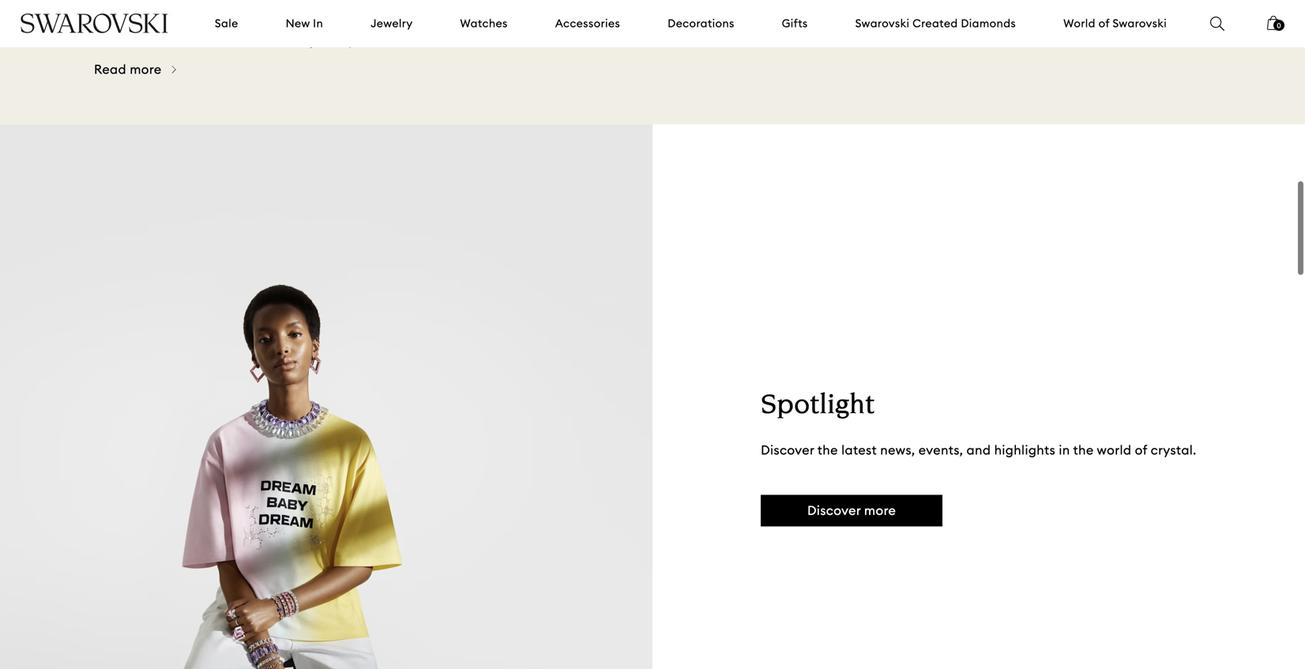 Task type: describe. For each thing, give the bounding box(es) containing it.
sale link
[[215, 16, 238, 31]]

2 horizontal spatial of
[[1136, 442, 1148, 459]]

in
[[313, 16, 323, 30]]

watches link
[[460, 16, 508, 31]]

read more
[[94, 61, 162, 77]]

read more link
[[94, 61, 177, 81]]

diamond
[[252, 32, 307, 48]]

jewelry link
[[371, 16, 413, 31]]

new
[[286, 16, 310, 30]]

0 link
[[1268, 14, 1285, 41]]

gifts
[[782, 16, 808, 30]]

discover for discover the latest news, events, and highlights in the world of crystal.
[[761, 442, 815, 459]]

created
[[913, 16, 958, 30]]

latest
[[842, 442, 877, 459]]

world
[[1064, 16, 1096, 30]]

more for discover more
[[865, 503, 897, 519]]

0 horizontal spatial the
[[171, 32, 192, 48]]

swarovski created diamonds
[[856, 16, 1017, 30]]

discover the latest news, events, and highlights in the world of crystal.
[[761, 442, 1197, 459]]

crystal.
[[1151, 442, 1197, 459]]

2 swarovski from the left
[[1113, 16, 1168, 30]]

future
[[195, 32, 233, 48]]

sale
[[215, 16, 238, 30]]

discover more
[[808, 503, 897, 519]]

highlights
[[995, 442, 1056, 459]]

accessories
[[555, 16, 621, 30]]

events,
[[919, 442, 964, 459]]

0 vertical spatial of
[[1099, 16, 1110, 30]]

cart-mobile image image
[[1268, 16, 1280, 30]]

search image image
[[1211, 17, 1225, 31]]

decorations
[[668, 16, 735, 30]]

world of swarovski
[[1064, 16, 1168, 30]]

welcome to the future of diamond jewelry.
[[94, 32, 358, 48]]



Task type: locate. For each thing, give the bounding box(es) containing it.
and
[[967, 442, 991, 459]]

discover down spotlight
[[761, 442, 815, 459]]

discover more link
[[761, 495, 943, 527]]

more
[[130, 61, 162, 77], [865, 503, 897, 519]]

2 of 3 group
[[1239, 0, 1306, 81]]

discover for discover more
[[808, 503, 861, 519]]

of right the world
[[1099, 16, 1110, 30]]

2 vertical spatial of
[[1136, 442, 1148, 459]]

swarovski created diamonds link
[[856, 16, 1017, 31]]

jewelry.
[[311, 32, 358, 48]]

of down "sale" link at the top of page
[[236, 32, 248, 48]]

arrow standard image
[[172, 65, 177, 74]]

1 horizontal spatial more
[[865, 503, 897, 519]]

1 vertical spatial discover
[[808, 503, 861, 519]]

in
[[1059, 442, 1071, 459]]

swarovski right the world
[[1113, 16, 1168, 30]]

of
[[1099, 16, 1110, 30], [236, 32, 248, 48], [1136, 442, 1148, 459]]

1 horizontal spatial of
[[1099, 16, 1110, 30]]

more for read more
[[130, 61, 162, 77]]

discover down latest
[[808, 503, 861, 519]]

the
[[171, 32, 192, 48], [818, 442, 839, 459], [1074, 442, 1094, 459]]

1 vertical spatial more
[[865, 503, 897, 519]]

diamonds
[[961, 16, 1017, 30]]

swarovski left created
[[856, 16, 910, 30]]

0
[[1278, 21, 1282, 30]]

2 horizontal spatial the
[[1074, 442, 1094, 459]]

0 horizontal spatial of
[[236, 32, 248, 48]]

0 horizontal spatial swarovski
[[856, 16, 910, 30]]

of right world
[[1136, 442, 1148, 459]]

more inside "link"
[[130, 61, 162, 77]]

new in link
[[286, 16, 323, 31]]

news,
[[881, 442, 916, 459]]

more left arrow standard icon at left
[[130, 61, 162, 77]]

the right in
[[1074, 442, 1094, 459]]

swarovski
[[856, 16, 910, 30], [1113, 16, 1168, 30]]

the left latest
[[818, 442, 839, 459]]

gifts link
[[782, 16, 808, 31]]

1 horizontal spatial swarovski
[[1113, 16, 1168, 30]]

0 horizontal spatial more
[[130, 61, 162, 77]]

welcome
[[94, 32, 152, 48]]

decorations link
[[668, 16, 735, 31]]

0 vertical spatial discover
[[761, 442, 815, 459]]

1 swarovski from the left
[[856, 16, 910, 30]]

jewelry
[[371, 16, 413, 30]]

world of swarovski link
[[1064, 16, 1168, 31]]

1 vertical spatial of
[[236, 32, 248, 48]]

watches
[[460, 16, 508, 30]]

1 horizontal spatial the
[[818, 442, 839, 459]]

world
[[1098, 442, 1132, 459]]

swarovski image
[[20, 13, 169, 33]]

to
[[155, 32, 168, 48]]

accessories link
[[555, 16, 621, 31]]

new in
[[286, 16, 323, 30]]

discover
[[761, 442, 815, 459], [808, 503, 861, 519]]

0 vertical spatial more
[[130, 61, 162, 77]]

more down news,
[[865, 503, 897, 519]]

the right to
[[171, 32, 192, 48]]

spotlight
[[761, 392, 875, 421]]

read
[[94, 61, 126, 77]]



Task type: vqa. For each thing, say whether or not it's contained in the screenshot.
the more corresponding to Read more
yes



